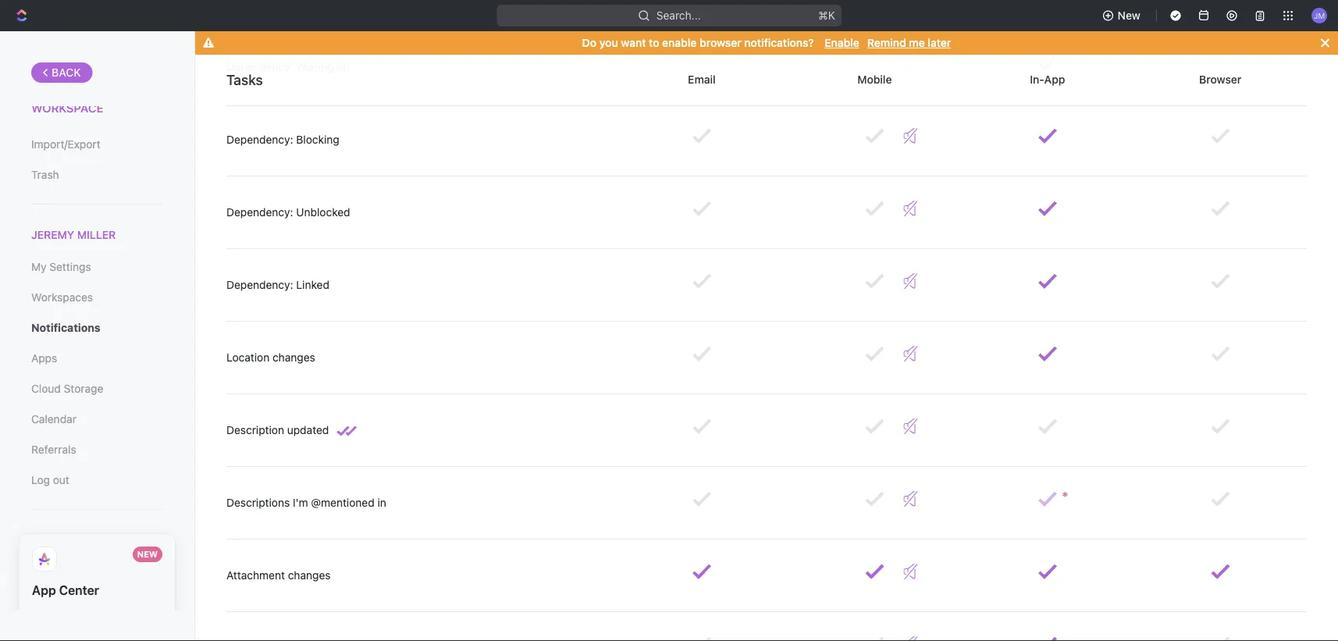 Task type: locate. For each thing, give the bounding box(es) containing it.
2 off image from the top
[[904, 419, 918, 434]]

dependency: for dependency: blocking
[[227, 133, 293, 146]]

workspace
[[31, 101, 103, 115]]

dependency: blocking
[[227, 133, 340, 146]]

dependency: for dependency: waiting on
[[227, 60, 293, 73]]

new
[[1118, 9, 1141, 22], [137, 550, 158, 560]]

new inside button
[[1118, 9, 1141, 22]]

tasks
[[227, 71, 263, 88]]

blocking
[[296, 133, 340, 146]]

6 off image from the top
[[904, 564, 918, 580]]

import/export
[[31, 138, 101, 151]]

to
[[649, 36, 660, 49]]

you
[[600, 36, 618, 49]]

notifications?
[[745, 36, 814, 49]]

cloud storage link
[[31, 376, 163, 402]]

changes for attachment changes
[[288, 569, 331, 582]]

1 off image from the top
[[904, 128, 918, 144]]

changes
[[273, 351, 315, 364], [288, 569, 331, 582]]

1 horizontal spatial new
[[1118, 9, 1141, 22]]

jeremy miller
[[31, 228, 116, 241]]

dependency: left unblocked
[[227, 206, 293, 219]]

4 off image from the top
[[904, 346, 918, 362]]

cloud storage
[[31, 383, 103, 395]]

7 off image from the top
[[904, 637, 918, 641]]

0 vertical spatial changes
[[273, 351, 315, 364]]

2 dependency: from the top
[[227, 133, 293, 146]]

tara
[[31, 86, 61, 100]]

back link
[[31, 62, 93, 83]]

calendar link
[[31, 406, 163, 433]]

1 dependency: from the top
[[227, 60, 293, 73]]

dependency: left blocking
[[227, 133, 293, 146]]

dependency: left the linked
[[227, 278, 293, 291]]

dependency: left waiting
[[227, 60, 293, 73]]

jeremy
[[31, 228, 74, 241]]

search...
[[657, 9, 701, 22]]

3 dependency: from the top
[[227, 206, 293, 219]]

attachment
[[227, 569, 285, 582]]

mobile
[[855, 73, 895, 86]]

apps link
[[31, 345, 163, 372]]

0 vertical spatial off image
[[904, 55, 918, 71]]

workspaces
[[31, 291, 93, 304]]

dependency: linked
[[227, 278, 330, 291]]

off image
[[904, 128, 918, 144], [904, 201, 918, 216], [904, 273, 918, 289], [904, 346, 918, 362], [904, 491, 918, 507], [904, 564, 918, 580], [904, 637, 918, 641]]

waiting
[[296, 60, 334, 73]]

1 vertical spatial changes
[[288, 569, 331, 582]]

1 horizontal spatial app
[[1045, 73, 1066, 86]]

notifications link
[[31, 315, 163, 342]]

enable
[[663, 36, 697, 49]]

5 off image from the top
[[904, 491, 918, 507]]

dependency:
[[227, 60, 293, 73], [227, 133, 293, 146], [227, 206, 293, 219], [227, 278, 293, 291]]

2 off image from the top
[[904, 201, 918, 216]]

location
[[227, 351, 270, 364]]

jm button
[[1308, 3, 1333, 28]]

0 vertical spatial app
[[1045, 73, 1066, 86]]

dependency: for dependency: linked
[[227, 278, 293, 291]]

3 off image from the top
[[904, 273, 918, 289]]

off image for dependency: linked
[[904, 273, 918, 289]]

attachment changes
[[227, 569, 331, 582]]

do
[[582, 36, 597, 49]]

out
[[53, 474, 69, 487]]

referrals
[[31, 443, 76, 456]]

changes for location changes
[[273, 351, 315, 364]]

1 vertical spatial new
[[137, 550, 158, 560]]

in-app
[[1028, 73, 1069, 86]]

1 vertical spatial app
[[32, 583, 56, 598]]

dependency: for dependency: unblocked
[[227, 206, 293, 219]]

off image for attachment changes
[[904, 564, 918, 580]]

changes right attachment
[[288, 569, 331, 582]]

changes right location
[[273, 351, 315, 364]]

import/export link
[[31, 131, 163, 158]]

0 vertical spatial new
[[1118, 9, 1141, 22]]

1 vertical spatial off image
[[904, 419, 918, 434]]

app
[[1045, 73, 1066, 86], [32, 583, 56, 598]]

app center
[[32, 583, 99, 598]]

off image for dependency: unblocked
[[904, 201, 918, 216]]

4 dependency: from the top
[[227, 278, 293, 291]]

off image
[[904, 55, 918, 71], [904, 419, 918, 434]]



Task type: describe. For each thing, give the bounding box(es) containing it.
0 horizontal spatial new
[[137, 550, 158, 560]]

trash
[[31, 168, 59, 181]]

new button
[[1096, 3, 1151, 28]]

log out link
[[31, 467, 163, 494]]

center
[[59, 583, 99, 598]]

want
[[621, 36, 646, 49]]

cloud
[[31, 383, 61, 395]]

⌘k
[[819, 9, 836, 22]]

storage
[[64, 383, 103, 395]]

jm
[[1315, 11, 1326, 20]]

do you want to enable browser notifications? enable remind me later
[[582, 36, 952, 49]]

descriptions
[[227, 496, 290, 509]]

my settings
[[31, 261, 91, 274]]

linked
[[296, 278, 330, 291]]

browser
[[1197, 73, 1245, 86]]

descriptions i'm @mentioned in
[[227, 496, 386, 509]]

0 horizontal spatial app
[[32, 583, 56, 598]]

updated
[[287, 424, 329, 437]]

shultz's
[[64, 86, 120, 100]]

settings
[[49, 261, 91, 274]]

1 off image from the top
[[904, 55, 918, 71]]

on
[[337, 60, 350, 73]]

description updated
[[227, 424, 329, 437]]

i'm
[[293, 496, 308, 509]]

dependency: waiting on
[[227, 60, 350, 73]]

log
[[31, 474, 50, 487]]

later
[[928, 36, 952, 49]]

tara shultz's workspace
[[31, 86, 120, 115]]

my settings link
[[31, 254, 163, 281]]

workspaces link
[[31, 284, 163, 311]]

location changes
[[227, 351, 315, 364]]

back
[[52, 66, 81, 79]]

referrals link
[[31, 437, 163, 463]]

trash link
[[31, 162, 163, 188]]

off image for location changes
[[904, 346, 918, 362]]

@mentioned
[[311, 496, 375, 509]]

off image for dependency: blocking
[[904, 128, 918, 144]]

my
[[31, 261, 47, 274]]

calendar
[[31, 413, 76, 426]]

email
[[685, 73, 719, 86]]

description
[[227, 424, 284, 437]]

log out
[[31, 474, 69, 487]]

in
[[378, 496, 386, 509]]

me
[[910, 36, 925, 49]]

apps
[[31, 352, 57, 365]]

remind
[[868, 36, 907, 49]]

notifications
[[31, 322, 101, 334]]

unblocked
[[296, 206, 350, 219]]

in-
[[1031, 73, 1045, 86]]

enable
[[825, 36, 860, 49]]

browser
[[700, 36, 742, 49]]

off image for descriptions i'm @mentioned in
[[904, 491, 918, 507]]

dependency: unblocked
[[227, 206, 350, 219]]

miller
[[77, 228, 116, 241]]



Task type: vqa. For each thing, say whether or not it's contained in the screenshot.
user group icon on the left
no



